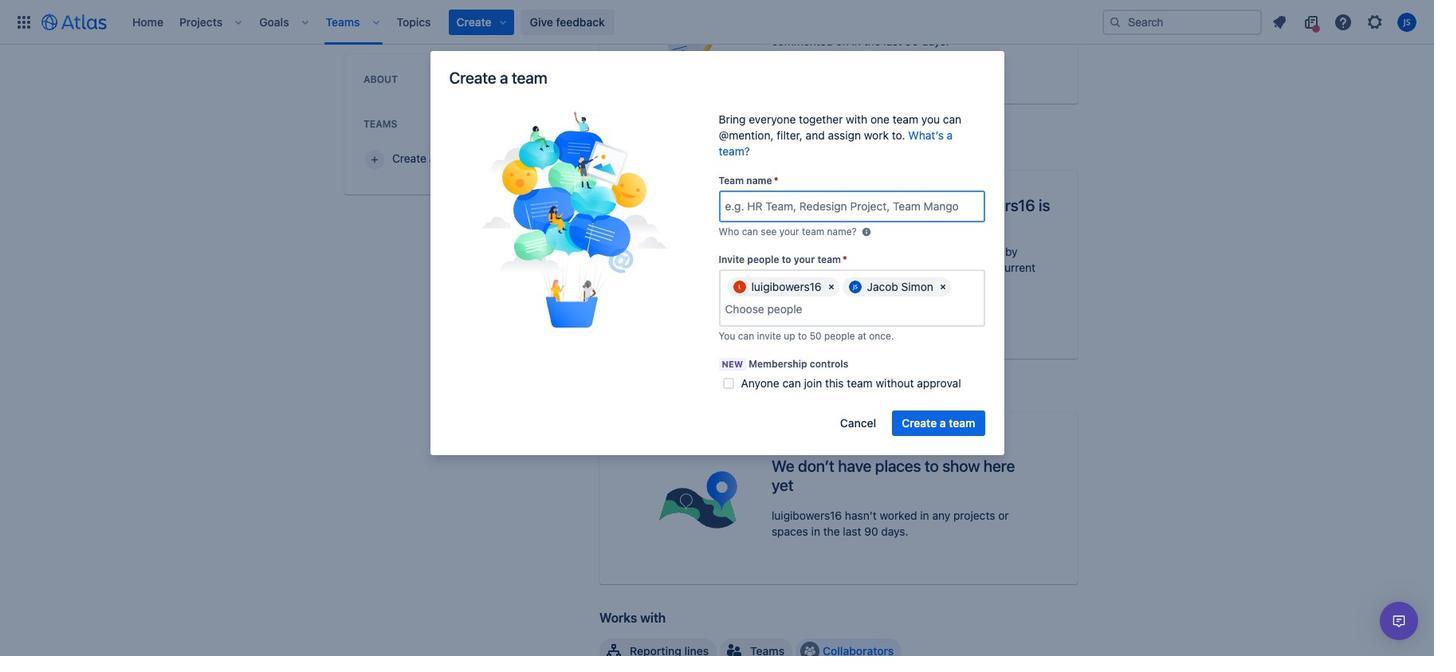 Task type: vqa. For each thing, say whether or not it's contained in the screenshot.
following icon
no



Task type: describe. For each thing, give the bounding box(es) containing it.
a inside the what's a team?
[[947, 128, 953, 142]]

seeing
[[778, 261, 812, 274]]

by
[[1006, 245, 1018, 258]]

1 horizontal spatial *
[[843, 254, 848, 266]]

teams link
[[321, 9, 365, 35]]

feedback
[[556, 15, 605, 28]]

learn more link
[[778, 308, 876, 333]]

or inside things luigibowers16 created, edited or commented on in the last 90 days.
[[964, 18, 975, 32]]

yet
[[772, 476, 794, 495]]

open intercom messenger image
[[1390, 612, 1409, 631]]

team inside 'button'
[[439, 152, 464, 165]]

2 vertical spatial in
[[812, 525, 821, 539]]

controls
[[810, 358, 849, 370]]

together inside 'button'
[[467, 152, 511, 165]]

1 vertical spatial they
[[886, 277, 908, 290]]

create a team element
[[463, 112, 686, 332]]

your for see
[[780, 226, 800, 238]]

cancel
[[840, 416, 877, 430]]

what's a team? link
[[719, 128, 953, 158]]

Search field
[[1103, 9, 1262, 35]]

you
[[719, 330, 736, 342]]

your for to
[[794, 254, 815, 266]]

help image
[[1334, 12, 1353, 31]]

a inside 'button'
[[430, 152, 436, 165]]

at
[[858, 330, 867, 342]]

a inside button
[[940, 416, 946, 430]]

we
[[772, 457, 795, 476]]

works with
[[600, 611, 666, 625]]

give
[[530, 15, 553, 28]]

loop
[[778, 245, 804, 258]]

clear image
[[825, 281, 838, 293]]

e.g. HR Team, Redesign Project, Team Mango field
[[720, 192, 984, 221]]

what's a team?
[[719, 128, 953, 158]]

into
[[807, 245, 826, 258]]

topics link
[[392, 9, 436, 35]]

bring
[[719, 112, 746, 126]]

your team name is visible to anyone in your organisation. it may be visible on work shared outside your organisation. image
[[860, 226, 873, 238]]

goals
[[855, 277, 883, 290]]

what inside see the status of what luigibowers16 is working on
[[900, 196, 935, 214]]

one
[[871, 112, 890, 126]]

goals
[[259, 15, 289, 28]]

1 vertical spatial in
[[921, 509, 930, 523]]

create a team button
[[893, 411, 985, 436]]

it's
[[981, 261, 996, 274]]

more
[[820, 313, 847, 327]]

working
[[778, 215, 834, 234]]

is
[[1039, 196, 1050, 214]]

days. inside luigibowers16 hasn't worked in any projects or spaces in the last 90 days.
[[882, 525, 909, 539]]

you
[[922, 112, 940, 126]]

simon
[[902, 280, 934, 293]]

commented
[[772, 34, 833, 48]]

luigibowers16 inside see the status of what luigibowers16 is working on
[[938, 196, 1035, 214]]

what's
[[909, 128, 944, 142]]

things luigibowers16 created, edited or commented on in the last 90 days.
[[772, 18, 975, 48]]

can inside new membership controls anyone can join this team without approval
[[783, 376, 801, 390]]

status inside see the status of what luigibowers16 is working on
[[835, 196, 879, 214]]

don't
[[798, 457, 835, 476]]

show
[[943, 457, 980, 476]]

team inside button
[[949, 416, 976, 430]]

once.
[[869, 330, 894, 342]]

do,
[[961, 261, 978, 274]]

to down who can see your team name?
[[782, 254, 792, 266]]

on inside things luigibowers16 created, edited or commented on in the last 90 days.
[[836, 34, 849, 48]]

learn
[[788, 313, 817, 327]]

works
[[600, 611, 637, 625]]

learn more
[[788, 313, 847, 327]]

invite
[[757, 330, 781, 342]]

everyone
[[749, 112, 796, 126]]

things
[[772, 18, 807, 32]]

jacob
[[867, 280, 899, 293]]

the up jacob simon
[[888, 261, 905, 274]]

last inside things luigibowers16 created, edited or commented on in the last 90 days.
[[884, 34, 902, 48]]

summary
[[824, 261, 872, 274]]

we don't have places to show here yet
[[772, 457, 1015, 495]]

projects
[[954, 509, 996, 523]]

1 vertical spatial teams
[[364, 118, 397, 130]]

last inside luigibowers16 hasn't worked in any projects or spaces in the last 90 days.
[[843, 525, 862, 539]]

search image
[[1109, 16, 1122, 28]]

places
[[875, 457, 921, 476]]

projects
[[179, 15, 223, 28]]

manage access
[[415, 15, 497, 29]]

new
[[722, 359, 743, 369]]

access
[[460, 15, 497, 29]]

assign
[[828, 128, 861, 142]]

1 horizontal spatial people
[[825, 330, 855, 342]]

work for with
[[864, 128, 889, 142]]

name?
[[827, 226, 857, 238]]

to. inside loop into what luigibowers16 contributes to by seeing a summary of the work they do, it's current status and the goals they contribute to.
[[967, 277, 980, 290]]

anyone
[[741, 376, 780, 390]]

you can invite up to 50 people       at once.
[[719, 330, 894, 342]]

home
[[132, 15, 163, 28]]

days. inside things luigibowers16 created, edited or commented on in the last 90 days.
[[922, 34, 949, 48]]

invite people to your team *
[[719, 254, 848, 266]]

cancel button
[[831, 411, 886, 436]]

topics
[[397, 15, 431, 28]]

give feedback button
[[520, 9, 615, 35]]

of inside see the status of what luigibowers16 is working on
[[882, 196, 897, 214]]

or inside luigibowers16 hasn't worked in any projects or spaces in the last 90 days.
[[999, 509, 1009, 523]]

teams image
[[725, 642, 744, 656]]

home link
[[128, 9, 168, 35]]

filter,
[[777, 128, 803, 142]]

luigibowers16 inside luigibowers16 hasn't worked in any projects or spaces in the last 90 days.
[[772, 509, 842, 523]]

see
[[761, 226, 777, 238]]

hasn't
[[845, 509, 877, 523]]

a inside loop into what luigibowers16 contributes to by seeing a summary of the work they do, it's current status and the goals they contribute to.
[[815, 261, 821, 274]]



Task type: locate. For each thing, give the bounding box(es) containing it.
0 vertical spatial work
[[864, 128, 889, 142]]

they up contribute
[[936, 261, 958, 274]]

create inside 'button'
[[392, 152, 427, 165]]

0 horizontal spatial days.
[[882, 525, 909, 539]]

last
[[884, 34, 902, 48], [843, 525, 862, 539]]

to. down do,
[[967, 277, 980, 290]]

* down name?
[[843, 254, 848, 266]]

without
[[876, 376, 914, 390]]

luigibowers16
[[810, 18, 880, 32], [938, 196, 1035, 214], [857, 245, 928, 258], [752, 280, 822, 293], [772, 509, 842, 523]]

1 vertical spatial and
[[813, 277, 832, 290]]

invite
[[719, 254, 745, 266]]

contributes
[[931, 245, 989, 258]]

0 vertical spatial days.
[[922, 34, 949, 48]]

work for luigibowers16
[[908, 261, 933, 274]]

contribute
[[911, 277, 964, 290]]

0 vertical spatial together
[[799, 112, 843, 126]]

your up loop
[[780, 226, 800, 238]]

0 vertical spatial to.
[[892, 128, 906, 142]]

with right works
[[640, 611, 666, 625]]

1 horizontal spatial days.
[[922, 34, 949, 48]]

and inside loop into what luigibowers16 contributes to by seeing a summary of the work they do, it's current status and the goals they contribute to.
[[813, 277, 832, 290]]

1 vertical spatial *
[[843, 254, 848, 266]]

create inside button
[[902, 416, 937, 430]]

0 horizontal spatial status
[[778, 277, 810, 290]]

jacob simon
[[867, 280, 934, 293]]

1 horizontal spatial together
[[799, 112, 843, 126]]

of inside loop into what luigibowers16 contributes to by seeing a summary of the work they do, it's current status and the goals they contribute to.
[[875, 261, 885, 274]]

and down summary
[[813, 277, 832, 290]]

team
[[512, 69, 548, 87], [893, 112, 919, 126], [439, 152, 464, 165], [802, 226, 825, 238], [818, 254, 841, 266], [847, 376, 873, 390], [949, 416, 976, 430]]

on
[[836, 34, 849, 48], [838, 215, 856, 234]]

last down hasn't
[[843, 525, 862, 539]]

the right spaces
[[824, 525, 840, 539]]

created,
[[883, 18, 926, 32]]

0 horizontal spatial *
[[774, 175, 779, 187]]

this
[[825, 376, 844, 390]]

in right commented
[[852, 34, 861, 48]]

with
[[846, 112, 868, 126], [640, 611, 666, 625]]

0 vertical spatial what
[[900, 196, 935, 214]]

on inside see the status of what luigibowers16 is working on
[[838, 215, 856, 234]]

people
[[747, 254, 779, 266], [825, 330, 855, 342]]

can right you
[[943, 112, 962, 126]]

can right 'you'
[[738, 330, 755, 342]]

to
[[678, 130, 690, 144], [992, 245, 1003, 258], [782, 254, 792, 266], [798, 330, 807, 342], [925, 457, 939, 476]]

1 vertical spatial of
[[875, 261, 885, 274]]

work up the simon
[[908, 261, 933, 274]]

see the status of what luigibowers16 is working on
[[778, 196, 1050, 234]]

Choose people text field
[[725, 301, 823, 317]]

90 inside luigibowers16 hasn't worked in any projects or spaces in the last 90 days.
[[865, 525, 879, 539]]

50
[[810, 330, 822, 342]]

luigibowers16 up by
[[938, 196, 1035, 214]]

2 horizontal spatial create
[[902, 416, 937, 430]]

0 vertical spatial and
[[806, 128, 825, 142]]

1 vertical spatial with
[[640, 611, 666, 625]]

team inside bring everyone together with one team you can @mention, filter, and assign work to.
[[893, 112, 919, 126]]

0 vertical spatial your
[[780, 226, 800, 238]]

1 vertical spatial to.
[[967, 277, 980, 290]]

last down created,
[[884, 34, 902, 48]]

create a team inside button
[[902, 416, 976, 430]]

edited
[[929, 18, 961, 32]]

what inside loop into what luigibowers16 contributes to by seeing a summary of the work they do, it's current status and the goals they contribute to.
[[829, 245, 854, 258]]

0 horizontal spatial they
[[886, 277, 908, 290]]

1 horizontal spatial last
[[884, 34, 902, 48]]

1 horizontal spatial teams
[[364, 118, 397, 130]]

90 down created,
[[905, 34, 919, 48]]

create a team down approval
[[902, 416, 976, 430]]

1 horizontal spatial they
[[936, 261, 958, 274]]

the
[[864, 34, 881, 48], [809, 196, 832, 214], [888, 261, 905, 274], [835, 277, 852, 290], [824, 525, 840, 539]]

0 vertical spatial people
[[747, 254, 779, 266]]

work inside bring everyone together with one team you can @mention, filter, and assign work to.
[[864, 128, 889, 142]]

teams inside top element
[[326, 15, 360, 28]]

0 horizontal spatial people
[[747, 254, 779, 266]]

what up summary
[[829, 245, 854, 258]]

1 vertical spatial or
[[999, 509, 1009, 523]]

status up your team name is visible to anyone in your organisation. it may be visible on work shared outside your organisation. image
[[835, 196, 879, 214]]

luigibowers16 down your team name is visible to anyone in your organisation. it may be visible on work shared outside your organisation. image
[[857, 245, 928, 258]]

1 vertical spatial what
[[829, 245, 854, 258]]

together
[[799, 112, 843, 126], [467, 152, 511, 165]]

to. left what's
[[892, 128, 906, 142]]

create a team down access
[[449, 69, 548, 87]]

have
[[838, 457, 872, 476]]

to inside loop into what luigibowers16 contributes to by seeing a summary of the work they do, it's current status and the goals they contribute to.
[[992, 245, 1003, 258]]

create a team together
[[392, 152, 511, 165]]

or right "projects"
[[999, 509, 1009, 523]]

0 horizontal spatial in
[[812, 525, 821, 539]]

luigibowers16 down seeing
[[752, 280, 822, 293]]

the up working
[[809, 196, 832, 214]]

luigibowers16 hasn't worked in any projects or spaces in the last 90 days.
[[772, 509, 1009, 539]]

group
[[600, 639, 902, 656]]

1 horizontal spatial create
[[449, 69, 496, 87]]

can inside bring everyone together with one team you can @mention, filter, and assign work to.
[[943, 112, 962, 126]]

with up assign
[[846, 112, 868, 126]]

1 vertical spatial together
[[467, 152, 511, 165]]

1 vertical spatial create
[[392, 152, 427, 165]]

of up loop into what luigibowers16 contributes to by seeing a summary of the work they do, it's current status and the goals they contribute to.
[[882, 196, 897, 214]]

they
[[936, 261, 958, 274], [886, 277, 908, 290]]

create
[[449, 69, 496, 87], [392, 152, 427, 165], [902, 416, 937, 430]]

0 horizontal spatial or
[[964, 18, 975, 32]]

1 horizontal spatial create a team
[[902, 416, 976, 430]]

teams
[[326, 15, 360, 28], [364, 118, 397, 130]]

people down more
[[825, 330, 855, 342]]

0 horizontal spatial teams
[[326, 15, 360, 28]]

1 vertical spatial people
[[825, 330, 855, 342]]

can left see
[[742, 226, 758, 238]]

1 horizontal spatial 90
[[905, 34, 919, 48]]

1 vertical spatial last
[[843, 525, 862, 539]]

0 vertical spatial of
[[882, 196, 897, 214]]

days. down worked
[[882, 525, 909, 539]]

of up jacob
[[875, 261, 885, 274]]

in left any
[[921, 509, 930, 523]]

status
[[835, 196, 879, 214], [778, 277, 810, 290]]

membership
[[749, 358, 808, 370]]

status inside loop into what luigibowers16 contributes to by seeing a summary of the work they do, it's current status and the goals they contribute to.
[[778, 277, 810, 290]]

goals link
[[255, 9, 294, 35]]

current
[[999, 261, 1036, 274]]

new membership controls anyone can join this team without approval
[[722, 358, 961, 390]]

the down summary
[[835, 277, 852, 290]]

can left join
[[783, 376, 801, 390]]

to right contributing
[[678, 130, 690, 144]]

worked
[[880, 509, 918, 523]]

1 horizontal spatial status
[[835, 196, 879, 214]]

or right the edited
[[964, 18, 975, 32]]

manage
[[415, 15, 457, 29]]

to. inside bring everyone together with one team you can @mention, filter, and assign work to.
[[892, 128, 906, 142]]

projects link
[[175, 9, 227, 35]]

who
[[719, 226, 739, 238]]

team
[[719, 175, 744, 187]]

people down see
[[747, 254, 779, 266]]

the inside things luigibowers16 created, edited or commented on in the last 90 days.
[[864, 34, 881, 48]]

the inside see the status of what luigibowers16 is working on
[[809, 196, 832, 214]]

1 vertical spatial days.
[[882, 525, 909, 539]]

0 vertical spatial create a team
[[449, 69, 548, 87]]

team inside new membership controls anyone can join this team without approval
[[847, 376, 873, 390]]

1 horizontal spatial what
[[900, 196, 935, 214]]

1 horizontal spatial with
[[846, 112, 868, 126]]

0 vertical spatial in
[[852, 34, 861, 48]]

to left by
[[992, 245, 1003, 258]]

and right filter,
[[806, 128, 825, 142]]

0 vertical spatial on
[[836, 34, 849, 48]]

2 horizontal spatial in
[[921, 509, 930, 523]]

collaboratorsicon image
[[804, 645, 817, 656]]

0 horizontal spatial 90
[[865, 525, 879, 539]]

0 horizontal spatial together
[[467, 152, 511, 165]]

1 horizontal spatial to.
[[967, 277, 980, 290]]

spaces
[[772, 525, 808, 539]]

top element
[[10, 0, 1103, 44]]

to right up
[[798, 330, 807, 342]]

clear image
[[937, 281, 950, 293]]

see
[[778, 196, 805, 214]]

with inside bring everyone together with one team you can @mention, filter, and assign work to.
[[846, 112, 868, 126]]

0 vertical spatial status
[[835, 196, 879, 214]]

together inside bring everyone together with one team you can @mention, filter, and assign work to.
[[799, 112, 843, 126]]

@mention,
[[719, 128, 774, 142]]

your down who can see your team name?
[[794, 254, 815, 266]]

on right commented
[[836, 34, 849, 48]]

teams right goals
[[326, 15, 360, 28]]

join
[[804, 376, 822, 390]]

0 vertical spatial *
[[774, 175, 779, 187]]

status down seeing
[[778, 277, 810, 290]]

luigibowers16 inside loop into what luigibowers16 contributes to by seeing a summary of the work they do, it's current status and the goals they contribute to.
[[857, 245, 928, 258]]

2 vertical spatial create
[[902, 416, 937, 430]]

0 vertical spatial last
[[884, 34, 902, 48]]

your
[[780, 226, 800, 238], [794, 254, 815, 266]]

banner containing home
[[0, 0, 1435, 45]]

what
[[900, 196, 935, 214], [829, 245, 854, 258]]

in inside things luigibowers16 created, edited or commented on in the last 90 days.
[[852, 34, 861, 48]]

1 vertical spatial work
[[908, 261, 933, 274]]

90
[[905, 34, 919, 48], [865, 525, 879, 539]]

0 horizontal spatial create
[[392, 152, 427, 165]]

contributing
[[600, 130, 675, 144]]

to left show
[[925, 457, 939, 476]]

and inside bring everyone together with one team you can @mention, filter, and assign work to.
[[806, 128, 825, 142]]

1 horizontal spatial in
[[852, 34, 861, 48]]

luigibowers16 inside things luigibowers16 created, edited or commented on in the last 90 days.
[[810, 18, 880, 32]]

can
[[943, 112, 962, 126], [742, 226, 758, 238], [738, 330, 755, 342], [783, 376, 801, 390]]

0 vertical spatial 90
[[905, 34, 919, 48]]

team name *
[[719, 175, 779, 187]]

manage access link
[[344, 10, 568, 35]]

loop into what luigibowers16 contributes to by seeing a summary of the work they do, it's current status and the goals they contribute to.
[[778, 245, 1036, 290]]

days. down the edited
[[922, 34, 949, 48]]

90 down hasn't
[[865, 525, 879, 539]]

0 horizontal spatial with
[[640, 611, 666, 625]]

days.
[[922, 34, 949, 48], [882, 525, 909, 539]]

what up the contributes
[[900, 196, 935, 214]]

give feedback
[[530, 15, 605, 28]]

name
[[747, 175, 772, 187]]

banner
[[0, 0, 1435, 45]]

0 horizontal spatial work
[[864, 128, 889, 142]]

*
[[774, 175, 779, 187], [843, 254, 848, 266]]

any
[[933, 509, 951, 523]]

they right goals
[[886, 277, 908, 290]]

create a team image
[[480, 112, 669, 328]]

0 vertical spatial with
[[846, 112, 868, 126]]

1 vertical spatial status
[[778, 277, 810, 290]]

0 vertical spatial teams
[[326, 15, 360, 28]]

0 horizontal spatial create a team
[[449, 69, 548, 87]]

work down one
[[864, 128, 889, 142]]

0 horizontal spatial to.
[[892, 128, 906, 142]]

about
[[364, 73, 398, 85]]

the right commented
[[864, 34, 881, 48]]

90 inside things luigibowers16 created, edited or commented on in the last 90 days.
[[905, 34, 919, 48]]

the inside luigibowers16 hasn't worked in any projects or spaces in the last 90 days.
[[824, 525, 840, 539]]

create a team together button
[[364, 144, 549, 175]]

teams down about
[[364, 118, 397, 130]]

1 vertical spatial your
[[794, 254, 815, 266]]

0 vertical spatial they
[[936, 261, 958, 274]]

0 horizontal spatial what
[[829, 245, 854, 258]]

1 vertical spatial create a team
[[902, 416, 976, 430]]

luigibowers16 up spaces
[[772, 509, 842, 523]]

* right name
[[774, 175, 779, 187]]

contributing to
[[600, 130, 690, 144]]

1 vertical spatial on
[[838, 215, 856, 234]]

here
[[984, 457, 1015, 476]]

1 horizontal spatial or
[[999, 509, 1009, 523]]

1 horizontal spatial work
[[908, 261, 933, 274]]

approval
[[917, 376, 961, 390]]

0 horizontal spatial last
[[843, 525, 862, 539]]

0 vertical spatial or
[[964, 18, 975, 32]]

in right spaces
[[812, 525, 821, 539]]

on left your team name is visible to anyone in your organisation. it may be visible on work shared outside your organisation. image
[[838, 215, 856, 234]]

to inside "we don't have places to show here yet"
[[925, 457, 939, 476]]

who can see your team name?
[[719, 226, 857, 238]]

1 vertical spatial 90
[[865, 525, 879, 539]]

team?
[[719, 144, 750, 158]]

work inside loop into what luigibowers16 contributes to by seeing a summary of the work they do, it's current status and the goals they contribute to.
[[908, 261, 933, 274]]

work
[[864, 128, 889, 142], [908, 261, 933, 274]]

create a team
[[449, 69, 548, 87], [902, 416, 976, 430]]

luigibowers16 up commented
[[810, 18, 880, 32]]

0 vertical spatial create
[[449, 69, 496, 87]]

to.
[[892, 128, 906, 142], [967, 277, 980, 290]]



